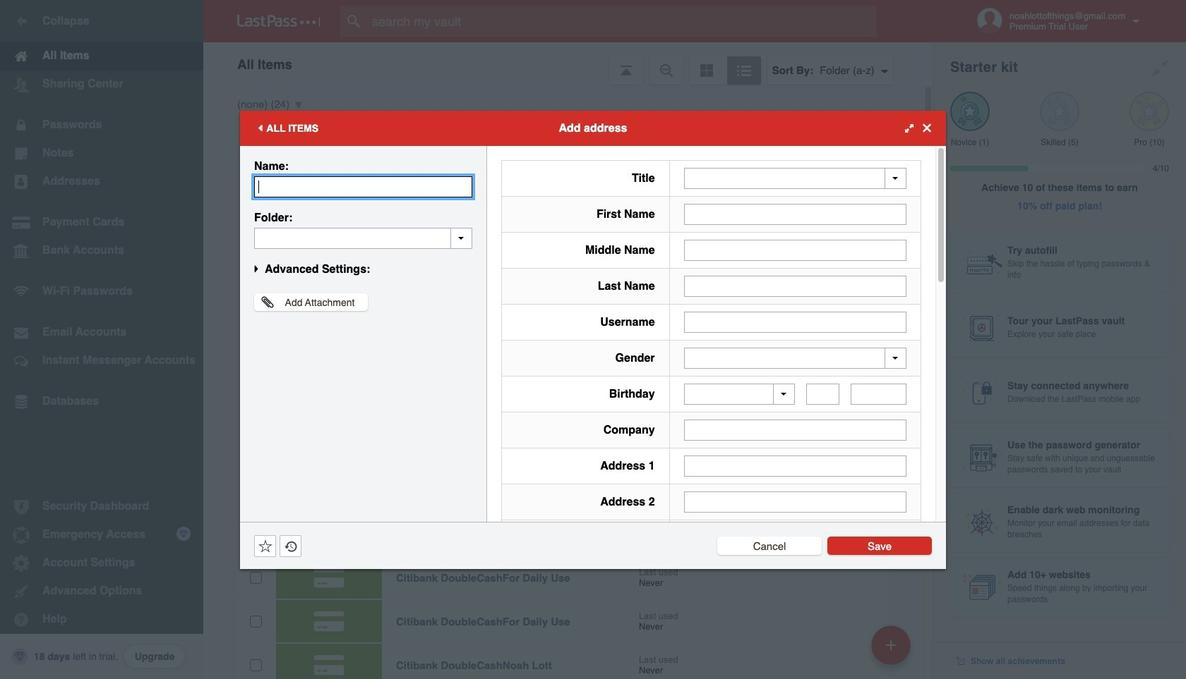 Task type: locate. For each thing, give the bounding box(es) containing it.
vault options navigation
[[203, 42, 933, 85]]

search my vault text field
[[340, 6, 904, 37]]

lastpass image
[[237, 15, 321, 28]]

None text field
[[254, 176, 472, 197], [254, 228, 472, 249], [684, 240, 906, 261], [684, 276, 906, 297], [806, 384, 840, 405], [684, 420, 906, 441], [254, 176, 472, 197], [254, 228, 472, 249], [684, 240, 906, 261], [684, 276, 906, 297], [806, 384, 840, 405], [684, 420, 906, 441]]

None text field
[[684, 204, 906, 225], [684, 312, 906, 333], [851, 384, 906, 405], [684, 456, 906, 477], [684, 492, 906, 513], [684, 204, 906, 225], [684, 312, 906, 333], [851, 384, 906, 405], [684, 456, 906, 477], [684, 492, 906, 513]]

dialog
[[240, 110, 946, 680]]



Task type: describe. For each thing, give the bounding box(es) containing it.
new item image
[[886, 641, 896, 651]]

new item navigation
[[866, 622, 919, 680]]

Search search field
[[340, 6, 904, 37]]

main navigation navigation
[[0, 0, 203, 680]]



